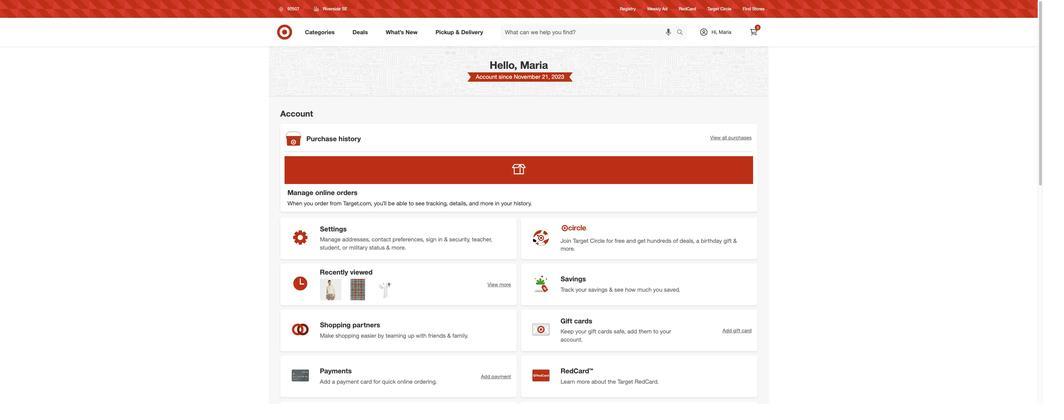 Task type: locate. For each thing, give the bounding box(es) containing it.
add payment
[[481, 374, 511, 380]]

military
[[349, 244, 368, 252]]

what's new link
[[380, 24, 427, 40]]

in
[[495, 200, 500, 207], [438, 236, 443, 243]]

1 vertical spatial card
[[361, 379, 372, 386]]

0 vertical spatial you
[[304, 200, 313, 207]]

cards right gift
[[574, 317, 593, 325]]

add inside 'add payment' button
[[481, 374, 490, 380]]

add gift card button
[[723, 328, 752, 335]]

0 vertical spatial cards
[[574, 317, 593, 325]]

1 horizontal spatial in
[[495, 200, 500, 207]]

circle left find on the right
[[721, 6, 732, 12]]

settings
[[320, 225, 347, 233]]

0 horizontal spatial target
[[573, 237, 589, 245]]

1 horizontal spatial gift
[[724, 237, 732, 245]]

viewed
[[350, 268, 373, 277]]

1 vertical spatial see
[[615, 287, 624, 294]]

from
[[330, 200, 342, 207]]

order
[[315, 200, 329, 207]]

target circle image
[[561, 225, 588, 233]]

target down target circle image
[[573, 237, 589, 245]]

a right deals,
[[697, 237, 700, 245]]

recently
[[320, 268, 348, 277]]

& right savings
[[610, 287, 613, 294]]

track
[[561, 287, 574, 294]]

2 horizontal spatial target
[[708, 6, 720, 12]]

how
[[625, 287, 636, 294]]

2 horizontal spatial add
[[723, 328, 732, 334]]

in inside the settings manage addresses, contact preferences, sign in & security, teacher, student, or military status & more.
[[438, 236, 443, 243]]

redcard link
[[679, 6, 696, 12]]

1 vertical spatial in
[[438, 236, 443, 243]]

target circle
[[708, 6, 732, 12]]

more. down preferences,
[[392, 244, 406, 252]]

1 horizontal spatial manage
[[320, 236, 341, 243]]

1 horizontal spatial cards
[[598, 329, 613, 336]]

& right pickup
[[456, 28, 460, 36]]

view for view all purchases
[[711, 135, 721, 141]]

0 vertical spatial circle
[[721, 6, 732, 12]]

when
[[288, 200, 303, 207]]

0 vertical spatial in
[[495, 200, 500, 207]]

your inside manage online orders when you order from target.com, you'll be able to see tracking, details, and more in your history.
[[501, 200, 513, 207]]

view for view more
[[488, 282, 498, 288]]

a down payments
[[332, 379, 335, 386]]

0 vertical spatial card
[[742, 328, 752, 334]]

1 horizontal spatial more.
[[561, 246, 575, 253]]

target inside redcard™ learn more about the target redcard.
[[618, 379, 634, 386]]

0 horizontal spatial add
[[320, 379, 331, 386]]

& right 'birthday'
[[734, 237, 737, 245]]

much
[[638, 287, 652, 294]]

0 horizontal spatial a
[[332, 379, 335, 386]]

categories link
[[299, 24, 344, 40]]

up
[[408, 333, 415, 340]]

1 horizontal spatial maria
[[719, 29, 732, 35]]

your down savings
[[576, 287, 587, 294]]

1 horizontal spatial you
[[654, 287, 663, 294]]

you
[[304, 200, 313, 207], [654, 287, 663, 294]]

0 vertical spatial more
[[481, 200, 494, 207]]

find
[[743, 6, 752, 12]]

1 vertical spatial and
[[627, 237, 636, 245]]

1 horizontal spatial for
[[607, 237, 614, 245]]

partners
[[353, 321, 380, 329]]

0 horizontal spatial you
[[304, 200, 313, 207]]

1 vertical spatial manage
[[320, 236, 341, 243]]

card inside add gift card button
[[742, 328, 752, 334]]

maria up november
[[520, 59, 548, 71]]

0 horizontal spatial view
[[488, 282, 498, 288]]

circle inside "link"
[[721, 6, 732, 12]]

redcard™ learn more about the target redcard.
[[561, 367, 659, 386]]

in inside manage online orders when you order from target.com, you'll be able to see tracking, details, and more in your history.
[[495, 200, 500, 207]]

join target circle for free and get hundreds of deals, a birthday gift & more.
[[561, 237, 737, 253]]

online inside manage online orders when you order from target.com, you'll be able to see tracking, details, and more in your history.
[[315, 189, 335, 197]]

maria for hello,
[[520, 59, 548, 71]]

1 vertical spatial cards
[[598, 329, 613, 336]]

hundreds
[[648, 237, 672, 245]]

0 horizontal spatial maria
[[520, 59, 548, 71]]

target right the at the right
[[618, 379, 634, 386]]

search button
[[674, 24, 691, 41]]

friends
[[428, 333, 446, 340]]

0 vertical spatial to
[[409, 200, 414, 207]]

se
[[342, 6, 348, 11]]

payments
[[320, 367, 352, 376]]

1 vertical spatial online
[[398, 379, 413, 386]]

add inside add gift card button
[[723, 328, 732, 334]]

to right them
[[654, 329, 659, 336]]

gift inside "join target circle for free and get hundreds of deals, a birthday gift & more."
[[724, 237, 732, 245]]

1 vertical spatial view
[[488, 282, 498, 288]]

1 vertical spatial you
[[654, 287, 663, 294]]

card
[[742, 328, 752, 334], [361, 379, 372, 386]]

1 horizontal spatial and
[[627, 237, 636, 245]]

contact
[[372, 236, 391, 243]]

0 vertical spatial a
[[697, 237, 700, 245]]

online up order
[[315, 189, 335, 197]]

to inside manage online orders when you order from target.com, you'll be able to see tracking, details, and more in your history.
[[409, 200, 414, 207]]

to
[[409, 200, 414, 207], [654, 329, 659, 336]]

maria
[[719, 29, 732, 35], [520, 59, 548, 71]]

1 horizontal spatial card
[[742, 328, 752, 334]]

or
[[343, 244, 348, 252]]

0 horizontal spatial in
[[438, 236, 443, 243]]

get
[[638, 237, 646, 245]]

family.
[[453, 333, 469, 340]]

1 vertical spatial maria
[[520, 59, 548, 71]]

& inside "join target circle for free and get hundreds of deals, a birthday gift & more."
[[734, 237, 737, 245]]

account
[[476, 73, 497, 80], [281, 109, 313, 119]]

1 vertical spatial target
[[573, 237, 589, 245]]

gift
[[561, 317, 573, 325]]

teacher,
[[472, 236, 492, 243]]

1 horizontal spatial payment
[[492, 374, 511, 380]]

shopping
[[336, 333, 360, 340]]

manage up student, at bottom left
[[320, 236, 341, 243]]

status
[[369, 244, 385, 252]]

0 horizontal spatial manage
[[288, 189, 314, 197]]

weekly
[[648, 6, 661, 12]]

by
[[378, 333, 384, 340]]

0 horizontal spatial gift
[[588, 329, 597, 336]]

0 vertical spatial and
[[469, 200, 479, 207]]

maria right hi,
[[719, 29, 732, 35]]

and left get
[[627, 237, 636, 245]]

see inside savings track your savings & see how much you saved.
[[615, 287, 624, 294]]

categories
[[305, 28, 335, 36]]

0 vertical spatial for
[[607, 237, 614, 245]]

and right details,
[[469, 200, 479, 207]]

0 horizontal spatial see
[[416, 200, 425, 207]]

recently viewed
[[320, 268, 373, 277]]

1 vertical spatial a
[[332, 379, 335, 386]]

in right sign
[[438, 236, 443, 243]]

0 horizontal spatial payment
[[337, 379, 359, 386]]

0 vertical spatial online
[[315, 189, 335, 197]]

0 horizontal spatial for
[[374, 379, 381, 386]]

0 horizontal spatial card
[[361, 379, 372, 386]]

manage inside the settings manage addresses, contact preferences, sign in & security, teacher, student, or military status & more.
[[320, 236, 341, 243]]

maria for hi,
[[719, 29, 732, 35]]

1 horizontal spatial add
[[481, 374, 490, 380]]

cards left safe,
[[598, 329, 613, 336]]

in left "history."
[[495, 200, 500, 207]]

for left free
[[607, 237, 614, 245]]

1 horizontal spatial more
[[500, 282, 511, 288]]

1 vertical spatial more
[[500, 282, 511, 288]]

1 vertical spatial to
[[654, 329, 659, 336]]

make
[[320, 333, 334, 340]]

2 vertical spatial more
[[577, 379, 590, 386]]

for left quick
[[374, 379, 381, 386]]

account up purchase
[[281, 109, 313, 119]]

&
[[456, 28, 460, 36], [444, 236, 448, 243], [734, 237, 737, 245], [387, 244, 390, 252], [610, 287, 613, 294], [448, 333, 451, 340]]

1 horizontal spatial target
[[618, 379, 634, 386]]

safe,
[[614, 329, 626, 336]]

be
[[388, 200, 395, 207]]

a inside "join target circle for free and get hundreds of deals, a birthday gift & more."
[[697, 237, 700, 245]]

add inside payments add a payment card for quick online ordering.
[[320, 379, 331, 386]]

payments add a payment card for quick online ordering.
[[320, 367, 437, 386]]

2 vertical spatial target
[[618, 379, 634, 386]]

0 horizontal spatial and
[[469, 200, 479, 207]]

& down contact
[[387, 244, 390, 252]]

see inside manage online orders when you order from target.com, you'll be able to see tracking, details, and more in your history.
[[416, 200, 425, 207]]

0 vertical spatial maria
[[719, 29, 732, 35]]

view all purchases
[[711, 135, 752, 141]]

you right much at the bottom right of the page
[[654, 287, 663, 294]]

and inside "join target circle for free and get hundreds of deals, a birthday gift & more."
[[627, 237, 636, 245]]

& inside savings track your savings & see how much you saved.
[[610, 287, 613, 294]]

gift inside gift cards keep your gift cards safe, add them to your account.
[[588, 329, 597, 336]]

& left family. in the left of the page
[[448, 333, 451, 340]]

target.com,
[[343, 200, 373, 207]]

0 horizontal spatial account
[[281, 109, 313, 119]]

quick
[[382, 379, 396, 386]]

see left tracking,
[[416, 200, 425, 207]]

1 horizontal spatial online
[[398, 379, 413, 386]]

savings track your savings & see how much you saved.
[[561, 275, 681, 294]]

new
[[406, 28, 418, 36]]

circle left free
[[590, 237, 605, 245]]

1 horizontal spatial to
[[654, 329, 659, 336]]

deals link
[[347, 24, 377, 40]]

your left "history."
[[501, 200, 513, 207]]

2 horizontal spatial more
[[577, 379, 590, 386]]

1 horizontal spatial view
[[711, 135, 721, 141]]

0 vertical spatial view
[[711, 135, 721, 141]]

riverside
[[323, 6, 341, 11]]

sign
[[426, 236, 437, 243]]

0 horizontal spatial circle
[[590, 237, 605, 245]]

1 horizontal spatial a
[[697, 237, 700, 245]]

a inside payments add a payment card for quick online ordering.
[[332, 379, 335, 386]]

maria inside hello, maria account since november 21, 2023
[[520, 59, 548, 71]]

more. down join
[[561, 246, 575, 253]]

deals
[[353, 28, 368, 36]]

1 horizontal spatial account
[[476, 73, 497, 80]]

you inside savings track your savings & see how much you saved.
[[654, 287, 663, 294]]

since
[[499, 73, 513, 80]]

you'll
[[374, 200, 387, 207]]

1 vertical spatial circle
[[590, 237, 605, 245]]

able
[[397, 200, 407, 207]]

to right able
[[409, 200, 414, 207]]

0 horizontal spatial more.
[[392, 244, 406, 252]]

0 horizontal spatial to
[[409, 200, 414, 207]]

0 vertical spatial see
[[416, 200, 425, 207]]

account left "since" at the top of page
[[476, 73, 497, 80]]

1 vertical spatial for
[[374, 379, 381, 386]]

0 vertical spatial account
[[476, 73, 497, 80]]

your
[[501, 200, 513, 207], [576, 287, 587, 294], [576, 329, 587, 336], [660, 329, 672, 336]]

target
[[708, 6, 720, 12], [573, 237, 589, 245], [618, 379, 634, 386]]

online inside payments add a payment card for quick online ordering.
[[398, 379, 413, 386]]

0 vertical spatial target
[[708, 6, 720, 12]]

0 vertical spatial manage
[[288, 189, 314, 197]]

see left how
[[615, 287, 624, 294]]

you left order
[[304, 200, 313, 207]]

nuloom clara high-low tartan plaid area rug image
[[347, 280, 369, 301]]

online right quick
[[398, 379, 413, 386]]

manage up the when
[[288, 189, 314, 197]]

1 horizontal spatial circle
[[721, 6, 732, 12]]

1 horizontal spatial see
[[615, 287, 624, 294]]

target inside "link"
[[708, 6, 720, 12]]

2 horizontal spatial gift
[[734, 328, 741, 334]]

0 horizontal spatial cards
[[574, 317, 593, 325]]

recently viewed link
[[281, 264, 438, 306]]

target up hi,
[[708, 6, 720, 12]]

0 horizontal spatial more
[[481, 200, 494, 207]]

payment
[[492, 374, 511, 380], [337, 379, 359, 386]]

0 horizontal spatial online
[[315, 189, 335, 197]]



Task type: vqa. For each thing, say whether or not it's contained in the screenshot.
in within the Settings Manage addresses, contact preferences, sign in & security, teacher, student, or military status & more.
yes



Task type: describe. For each thing, give the bounding box(es) containing it.
registry link
[[620, 6, 636, 12]]

the
[[608, 379, 616, 386]]

ad
[[663, 6, 668, 12]]

92507 button
[[275, 3, 307, 15]]

view more
[[488, 282, 511, 288]]

shopping partners make shopping easier by teaming up with friends & family.
[[320, 321, 469, 340]]

them
[[639, 329, 652, 336]]

hello, maria account since november 21, 2023
[[476, 59, 565, 80]]

21,
[[542, 73, 550, 80]]

for inside payments add a payment card for quick online ordering.
[[374, 379, 381, 386]]

all
[[723, 135, 728, 141]]

learn
[[561, 379, 575, 386]]

purchase history link
[[281, 124, 636, 148]]

circle inside "join target circle for free and get hundreds of deals, a birthday gift & more."
[[590, 237, 605, 245]]

more. inside the settings manage addresses, contact preferences, sign in & security, teacher, student, or military status & more.
[[392, 244, 406, 252]]

1 vertical spatial account
[[281, 109, 313, 119]]

hi, maria
[[712, 29, 732, 35]]

riverside se button
[[310, 3, 352, 15]]

redcard™
[[561, 367, 594, 376]]

savings
[[589, 287, 608, 294]]

add for payments
[[481, 374, 490, 380]]

add
[[628, 329, 638, 336]]

more inside manage online orders when you order from target.com, you'll be able to see tracking, details, and more in your history.
[[481, 200, 494, 207]]

more inside redcard™ learn more about the target redcard.
[[577, 379, 590, 386]]

pickup & delivery link
[[430, 24, 492, 40]]

92507
[[288, 6, 300, 11]]

shopping
[[320, 321, 351, 329]]

What can we help you find? suggestions appear below search field
[[501, 24, 679, 40]]

payment inside payments add a payment card for quick online ordering.
[[337, 379, 359, 386]]

your right them
[[660, 329, 672, 336]]

account inside hello, maria account since november 21, 2023
[[476, 73, 497, 80]]

add payment button
[[481, 374, 511, 381]]

hi,
[[712, 29, 718, 35]]

find stores link
[[743, 6, 765, 12]]

free
[[615, 237, 625, 245]]

to inside gift cards keep your gift cards safe, add them to your account.
[[654, 329, 659, 336]]

deals,
[[680, 237, 695, 245]]

pickup & delivery
[[436, 28, 483, 36]]

easier
[[361, 333, 377, 340]]

more. inside "join target circle for free and get hundreds of deals, a birthday gift & more."
[[561, 246, 575, 253]]

purchases
[[729, 135, 752, 141]]

weekly ad link
[[648, 6, 668, 12]]

add gift card
[[723, 328, 752, 334]]

registry
[[620, 6, 636, 12]]

apple airpods (2nd generation) with charging case image
[[374, 280, 396, 301]]

purchase history
[[307, 135, 361, 143]]

payment inside button
[[492, 374, 511, 380]]

join
[[561, 237, 572, 245]]

stores
[[753, 6, 765, 12]]

your up account.
[[576, 329, 587, 336]]

hello,
[[490, 59, 518, 71]]

men&#39;s long sleeve textured crewneck shirt - goodfellow &#38; co&#8482; image
[[320, 280, 342, 301]]

delivery
[[461, 28, 483, 36]]

weekly ad
[[648, 6, 668, 12]]

join target circle for free and get hundreds of deals, a birthday gift & more. link
[[521, 218, 758, 260]]

and inside manage online orders when you order from target.com, you'll be able to see tracking, details, and more in your history.
[[469, 200, 479, 207]]

redcard
[[679, 6, 696, 12]]

orders
[[337, 189, 358, 197]]

your inside savings track your savings & see how much you saved.
[[576, 287, 587, 294]]

purchase
[[307, 135, 337, 143]]

for inside "join target circle for free and get hundreds of deals, a birthday gift & more."
[[607, 237, 614, 245]]

2023
[[552, 73, 565, 80]]

pickup
[[436, 28, 454, 36]]

tracking,
[[426, 200, 448, 207]]

3
[[757, 25, 759, 30]]

history.
[[514, 200, 532, 207]]

what's
[[386, 28, 404, 36]]

riverside se
[[323, 6, 348, 11]]

you inside manage online orders when you order from target.com, you'll be able to see tracking, details, and more in your history.
[[304, 200, 313, 207]]

manage inside manage online orders when you order from target.com, you'll be able to see tracking, details, and more in your history.
[[288, 189, 314, 197]]

card inside payments add a payment card for quick online ordering.
[[361, 379, 372, 386]]

details,
[[450, 200, 468, 207]]

3 link
[[746, 24, 762, 40]]

target inside "join target circle for free and get hundreds of deals, a birthday gift & more."
[[573, 237, 589, 245]]

savings
[[561, 275, 586, 283]]

& left "security,"
[[444, 236, 448, 243]]

more inside view more link
[[500, 282, 511, 288]]

find stores
[[743, 6, 765, 12]]

gift inside button
[[734, 328, 741, 334]]

about
[[592, 379, 607, 386]]

search
[[674, 29, 691, 36]]

saved.
[[664, 287, 681, 294]]

with
[[416, 333, 427, 340]]

add for gift cards
[[723, 328, 732, 334]]

student,
[[320, 244, 341, 252]]

settings manage addresses, contact preferences, sign in & security, teacher, student, or military status & more.
[[320, 225, 492, 252]]

keep
[[561, 329, 574, 336]]

& inside shopping partners make shopping easier by teaming up with friends & family.
[[448, 333, 451, 340]]

view more link
[[488, 282, 511, 289]]

manage online orders when you order from target.com, you'll be able to see tracking, details, and more in your history.
[[288, 189, 532, 207]]



